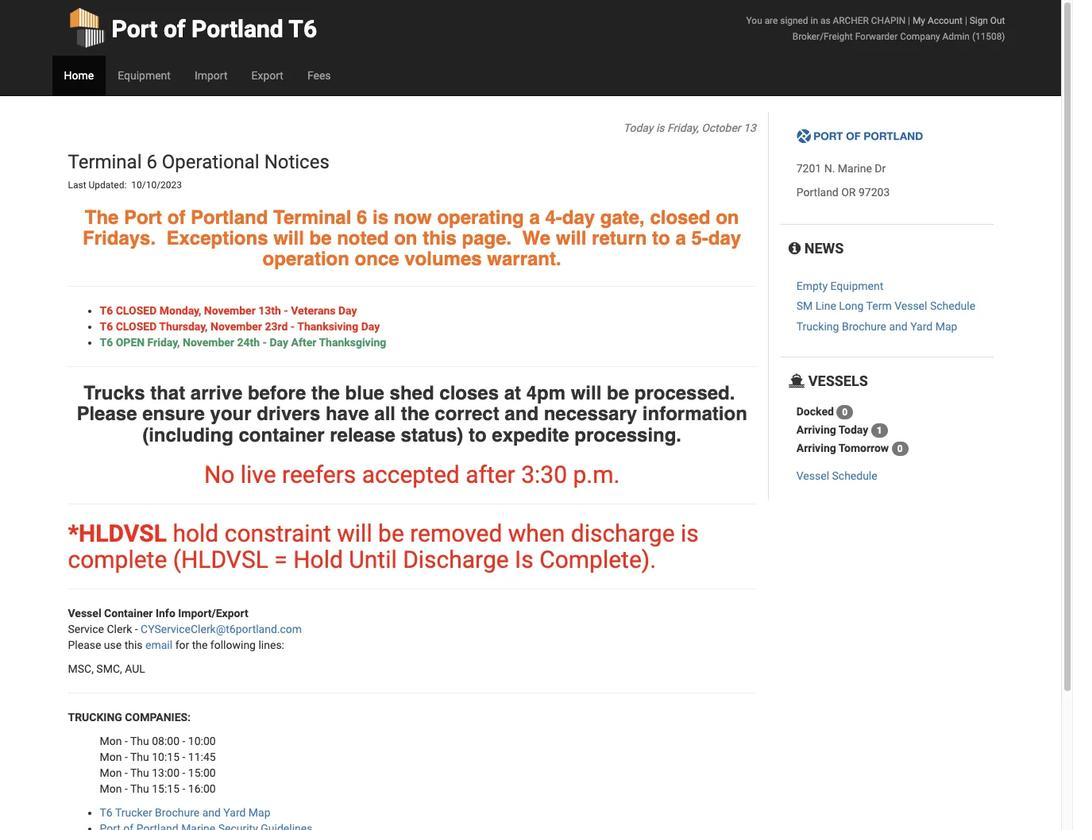 Task type: locate. For each thing, give the bounding box(es) containing it.
will inside trucks that arrive before the blue shed closes at 4pm will be processed. please ensure your drivers have all the correct and necessary information (including container release status) to expedite processing.
[[571, 382, 602, 404]]

equipment inside popup button
[[118, 69, 171, 82]]

email link
[[145, 639, 173, 651]]

after
[[291, 336, 316, 349]]

day left gate,
[[562, 206, 595, 228]]

terminal up last
[[68, 151, 142, 173]]

1 horizontal spatial terminal
[[273, 206, 351, 228]]

blue
[[345, 382, 385, 404]]

0 vertical spatial and
[[889, 320, 908, 333]]

terminal inside terminal 6 operational notices last updated:  10/10/2023
[[68, 151, 142, 173]]

0 horizontal spatial today
[[624, 122, 653, 134]]

2 thu from the top
[[130, 751, 149, 764]]

4pm
[[527, 382, 566, 404]]

trucking
[[68, 711, 122, 724]]

yard
[[911, 320, 933, 333], [224, 806, 246, 819]]

admin
[[943, 31, 970, 42]]

6 up the once
[[357, 206, 367, 228]]

1 horizontal spatial 0
[[898, 443, 903, 455]]

portland down 7201
[[797, 186, 839, 199]]

trucks that arrive before the blue shed closes at 4pm will be processed. please ensure your drivers have all the correct and necessary information (including container release status) to expedite processing.
[[77, 382, 748, 446]]

2 vertical spatial portland
[[191, 206, 268, 228]]

1 horizontal spatial brochure
[[842, 320, 887, 333]]

t6 left "trucker"
[[100, 806, 113, 819]]

2 closed from the top
[[116, 320, 157, 333]]

mon - thu 08:00 - 10:00 mon - thu 10:15 - 11:45 mon - thu 13:00 - 15:00 mon - thu 15:15 - 16:00
[[100, 735, 216, 795]]

arriving up vessel schedule
[[797, 442, 836, 454]]

2 horizontal spatial vessel
[[895, 300, 928, 313]]

map inside "empty equipment sm line long term vessel schedule trucking brochure and yard map"
[[936, 320, 958, 333]]

0 horizontal spatial yard
[[224, 806, 246, 819]]

before
[[248, 382, 306, 404]]

is inside the port of portland terminal 6 is now operating a 4-day gate, closed on fridays .  exceptions will be noted on this page.  we will return to a 5-day operation once volumes warrant.
[[373, 206, 389, 228]]

vessel right term
[[895, 300, 928, 313]]

equipment up 'long'
[[831, 280, 884, 292]]

fees
[[307, 69, 331, 82]]

be left noted
[[309, 227, 332, 249]]

export button
[[240, 56, 295, 95]]

1 mon from the top
[[100, 735, 122, 748]]

- left 10:15
[[125, 751, 128, 764]]

equipment right 'home' popup button
[[118, 69, 171, 82]]

will
[[273, 227, 304, 249], [556, 227, 587, 249], [571, 382, 602, 404], [337, 520, 372, 547]]

day up thanksiving
[[338, 304, 357, 317]]

=
[[274, 546, 287, 574]]

when
[[508, 520, 565, 547]]

0 vertical spatial 6
[[147, 151, 157, 173]]

and down sm line long term vessel schedule link
[[889, 320, 908, 333]]

friday, left october
[[667, 122, 699, 134]]

1 horizontal spatial yard
[[911, 320, 933, 333]]

is right discharge
[[681, 520, 699, 547]]

thu left 13:00 at the bottom left of the page
[[130, 767, 149, 779]]

complete).
[[540, 546, 656, 574]]

will right we
[[556, 227, 587, 249]]

day down 23rd
[[270, 336, 288, 349]]

be up processing. at the right of the page
[[607, 382, 629, 404]]

4 mon from the top
[[100, 783, 122, 795]]

home
[[64, 69, 94, 82]]

- inside 'vessel container info import/export service clerk - cyserviceclerk@t6portland.com please use this email for the following lines:'
[[135, 623, 138, 636]]

this right use
[[124, 639, 143, 651]]

0 vertical spatial brochure
[[842, 320, 887, 333]]

a left the 5-
[[676, 227, 686, 249]]

please
[[77, 403, 137, 425], [68, 639, 101, 651]]

0 vertical spatial closed
[[116, 304, 157, 317]]

docked 0 arriving today 1 arriving tomorrow 0
[[797, 405, 903, 455]]

brochure down 'long'
[[842, 320, 887, 333]]

will down reefers
[[337, 520, 372, 547]]

0 horizontal spatial on
[[394, 227, 418, 249]]

0 horizontal spatial schedule
[[832, 470, 878, 482]]

1 vertical spatial friday,
[[147, 336, 180, 349]]

0 horizontal spatial friday,
[[147, 336, 180, 349]]

long
[[839, 300, 864, 313]]

0 vertical spatial be
[[309, 227, 332, 249]]

2 vertical spatial and
[[202, 806, 221, 819]]

container
[[239, 424, 325, 446]]

2 horizontal spatial be
[[607, 382, 629, 404]]

port up the equipment popup button
[[112, 15, 158, 43]]

6
[[147, 151, 157, 173], [357, 206, 367, 228]]

- left 16:00
[[182, 783, 185, 795]]

thu left 10:15
[[130, 751, 149, 764]]

1 horizontal spatial vessel
[[797, 470, 830, 482]]

0 horizontal spatial to
[[469, 424, 487, 446]]

0 horizontal spatial 6
[[147, 151, 157, 173]]

0 horizontal spatial a
[[529, 206, 540, 228]]

1 horizontal spatial to
[[652, 227, 670, 249]]

2 horizontal spatial is
[[681, 520, 699, 547]]

please down service at the left bottom
[[68, 639, 101, 651]]

0 horizontal spatial terminal
[[68, 151, 142, 173]]

0 vertical spatial day
[[338, 304, 357, 317]]

1 horizontal spatial map
[[936, 320, 958, 333]]

port of portland t6
[[112, 15, 317, 43]]

0 horizontal spatial 0
[[843, 407, 848, 418]]

portland up import popup button
[[192, 15, 283, 43]]

1 vertical spatial this
[[124, 639, 143, 651]]

0 vertical spatial terminal
[[68, 151, 142, 173]]

arriving down docked
[[797, 423, 836, 436]]

removed
[[410, 520, 502, 547]]

schedule down tomorrow
[[832, 470, 878, 482]]

info circle image
[[789, 242, 801, 256]]

vessel down docked 0 arriving today 1 arriving tomorrow 0 on the right
[[797, 470, 830, 482]]

- right clerk
[[135, 623, 138, 636]]

be inside trucks that arrive before the blue shed closes at 4pm will be processed. please ensure your drivers have all the correct and necessary information (including container release status) to expedite processing.
[[607, 382, 629, 404]]

0 vertical spatial of
[[164, 15, 186, 43]]

0 vertical spatial is
[[656, 122, 665, 134]]

thu up "trucker"
[[130, 783, 149, 795]]

the left blue
[[311, 382, 340, 404]]

(hldvsl
[[173, 546, 268, 574]]

portland down terminal 6 operational notices last updated:  10/10/2023
[[191, 206, 268, 228]]

and down 16:00
[[202, 806, 221, 819]]

be down accepted at the left of the page
[[378, 520, 404, 547]]

on right noted
[[394, 227, 418, 249]]

7201
[[797, 162, 822, 175]]

of down 10/10/2023
[[167, 206, 185, 228]]

0 vertical spatial equipment
[[118, 69, 171, 82]]

the right all at the left of the page
[[401, 403, 430, 425]]

0 vertical spatial please
[[77, 403, 137, 425]]

at
[[504, 382, 521, 404]]

0 vertical spatial this
[[423, 227, 457, 249]]

5-
[[692, 227, 709, 249]]

0 horizontal spatial vessel
[[68, 607, 101, 620]]

release
[[330, 424, 396, 446]]

thursday,
[[159, 320, 208, 333]]

|
[[908, 15, 911, 26], [965, 15, 968, 26]]

| left sign
[[965, 15, 968, 26]]

- right 23rd
[[291, 320, 295, 333]]

that
[[150, 382, 185, 404]]

2 vertical spatial is
[[681, 520, 699, 547]]

archer
[[833, 15, 869, 26]]

1 vertical spatial schedule
[[832, 470, 878, 482]]

10:15
[[152, 751, 180, 764]]

1 horizontal spatial day
[[338, 304, 357, 317]]

equipment inside "empty equipment sm line long term vessel schedule trucking brochure and yard map"
[[831, 280, 884, 292]]

6 inside the port of portland terminal 6 is now operating a 4-day gate, closed on fridays .  exceptions will be noted on this page.  we will return to a 5-day operation once volumes warrant.
[[357, 206, 367, 228]]

processing.
[[575, 424, 682, 446]]

0 horizontal spatial and
[[202, 806, 221, 819]]

schedule
[[930, 300, 976, 313], [832, 470, 878, 482]]

1 vertical spatial be
[[607, 382, 629, 404]]

2 vertical spatial november
[[183, 336, 234, 349]]

on right the 5-
[[716, 206, 739, 228]]

t6 left open
[[100, 336, 113, 349]]

day
[[562, 206, 595, 228], [709, 227, 741, 249]]

is left october
[[656, 122, 665, 134]]

you are signed in as archer chapin | my account | sign out broker/freight forwarder company admin (11508)
[[747, 15, 1006, 42]]

we
[[522, 227, 551, 249]]

6 up 10/10/2023
[[147, 151, 157, 173]]

discharge
[[571, 520, 675, 547]]

schedule right term
[[930, 300, 976, 313]]

0 horizontal spatial is
[[373, 206, 389, 228]]

0 horizontal spatial day
[[562, 206, 595, 228]]

2 horizontal spatial day
[[361, 320, 380, 333]]

1 horizontal spatial and
[[505, 403, 539, 425]]

please left the that
[[77, 403, 137, 425]]

1 vertical spatial equipment
[[831, 280, 884, 292]]

1 vertical spatial and
[[505, 403, 539, 425]]

2 vertical spatial be
[[378, 520, 404, 547]]

1 horizontal spatial |
[[965, 15, 968, 26]]

day up thanksgiving
[[361, 320, 380, 333]]

1 horizontal spatial schedule
[[930, 300, 976, 313]]

drivers
[[257, 403, 320, 425]]

1 vertical spatial 6
[[357, 206, 367, 228]]

1 vertical spatial arriving
[[797, 442, 836, 454]]

0 horizontal spatial brochure
[[155, 806, 200, 819]]

please inside 'vessel container info import/export service clerk - cyserviceclerk@t6portland.com please use this email for the following lines:'
[[68, 639, 101, 651]]

is inside 'hold constraint will be removed when discharge is complete (hldvsl = hold until discharge is complete).'
[[681, 520, 699, 547]]

- down the trucking companies:
[[125, 735, 128, 748]]

friday, inside t6 closed monday, november 13th - veterans day t6 closed thursday, november 23rd - thanksiving day t6 open friday, november 24th - day after thanksgiving
[[147, 336, 180, 349]]

6 inside terminal 6 operational notices last updated:  10/10/2023
[[147, 151, 157, 173]]

smc,
[[96, 663, 122, 675]]

0 vertical spatial 0
[[843, 407, 848, 418]]

1 vertical spatial vessel
[[797, 470, 830, 482]]

terminal up 'operation'
[[273, 206, 351, 228]]

1 vertical spatial please
[[68, 639, 101, 651]]

friday, down "thursday,"
[[147, 336, 180, 349]]

1 vertical spatial port
[[124, 206, 162, 228]]

closed
[[650, 206, 711, 228]]

brochure down the 15:15
[[155, 806, 200, 819]]

- left 10:00 at the bottom of the page
[[182, 735, 185, 748]]

are
[[765, 15, 778, 26]]

be inside 'hold constraint will be removed when discharge is complete (hldvsl = hold until discharge is complete).'
[[378, 520, 404, 547]]

port inside the port of portland terminal 6 is now operating a 4-day gate, closed on fridays .  exceptions will be noted on this page.  we will return to a 5-day operation once volumes warrant.
[[124, 206, 162, 228]]

dr
[[875, 162, 886, 175]]

1 horizontal spatial 6
[[357, 206, 367, 228]]

company
[[900, 31, 940, 42]]

a
[[529, 206, 540, 228], [676, 227, 686, 249]]

of inside the port of portland terminal 6 is now operating a 4-day gate, closed on fridays .  exceptions will be noted on this page.  we will return to a 5-day operation once volumes warrant.
[[167, 206, 185, 228]]

0 vertical spatial yard
[[911, 320, 933, 333]]

2 vertical spatial day
[[270, 336, 288, 349]]

15:15
[[152, 783, 180, 795]]

thu
[[130, 735, 149, 748], [130, 751, 149, 764], [130, 767, 149, 779], [130, 783, 149, 795]]

0 right tomorrow
[[898, 443, 903, 455]]

sign
[[970, 15, 988, 26]]

day left 'info circle' image
[[709, 227, 741, 249]]

vessel up service at the left bottom
[[68, 607, 101, 620]]

0 horizontal spatial be
[[309, 227, 332, 249]]

home button
[[52, 56, 106, 95]]

08:00
[[152, 735, 180, 748]]

account
[[928, 15, 963, 26]]

1 horizontal spatial be
[[378, 520, 404, 547]]

service
[[68, 623, 104, 636]]

or
[[842, 186, 856, 199]]

and right correct
[[505, 403, 539, 425]]

| left the my
[[908, 15, 911, 26]]

1 horizontal spatial friday,
[[667, 122, 699, 134]]

this right the once
[[423, 227, 457, 249]]

vessel inside 'vessel container info import/export service clerk - cyserviceclerk@t6portland.com please use this email for the following lines:'
[[68, 607, 101, 620]]

1 vertical spatial closed
[[116, 320, 157, 333]]

today inside docked 0 arriving today 1 arriving tomorrow 0
[[839, 423, 869, 436]]

empty equipment sm line long term vessel schedule trucking brochure and yard map
[[797, 280, 976, 333]]

1 vertical spatial to
[[469, 424, 487, 446]]

terminal 6 operational notices last updated:  10/10/2023
[[68, 151, 334, 191]]

thanksgiving
[[319, 336, 386, 349]]

2 | from the left
[[965, 15, 968, 26]]

correct
[[435, 403, 500, 425]]

and
[[889, 320, 908, 333], [505, 403, 539, 425], [202, 806, 221, 819]]

1 horizontal spatial equipment
[[831, 280, 884, 292]]

0 vertical spatial vessel
[[895, 300, 928, 313]]

the right for
[[192, 639, 208, 651]]

0 horizontal spatial |
[[908, 15, 911, 26]]

thu down the trucking companies:
[[130, 735, 149, 748]]

1 vertical spatial terminal
[[273, 206, 351, 228]]

the
[[311, 382, 340, 404], [401, 403, 430, 425], [192, 639, 208, 651]]

lines:
[[259, 639, 284, 651]]

0 vertical spatial schedule
[[930, 300, 976, 313]]

0 horizontal spatial equipment
[[118, 69, 171, 82]]

now
[[394, 206, 432, 228]]

0 horizontal spatial the
[[192, 639, 208, 651]]

to left the 5-
[[652, 227, 670, 249]]

be
[[309, 227, 332, 249], [607, 382, 629, 404], [378, 520, 404, 547]]

to up after
[[469, 424, 487, 446]]

port down 10/10/2023
[[124, 206, 162, 228]]

port of portland t6 link
[[68, 0, 317, 56]]

1 horizontal spatial day
[[709, 227, 741, 249]]

4-
[[545, 206, 562, 228]]

map
[[936, 320, 958, 333], [249, 806, 271, 819]]

vessel inside "empty equipment sm line long term vessel schedule trucking brochure and yard map"
[[895, 300, 928, 313]]

1 horizontal spatial on
[[716, 206, 739, 228]]

1 horizontal spatial this
[[423, 227, 457, 249]]

a left 4-
[[529, 206, 540, 228]]

13
[[744, 122, 756, 134]]

- left 11:45
[[182, 751, 185, 764]]

1 vertical spatial today
[[839, 423, 869, 436]]

to inside the port of portland terminal 6 is now operating a 4-day gate, closed on fridays .  exceptions will be noted on this page.  we will return to a 5-day operation once volumes warrant.
[[652, 227, 670, 249]]

t6 closed monday, november 13th - veterans day t6 closed thursday, november 23rd - thanksiving day t6 open friday, november 24th - day after thanksgiving
[[100, 304, 386, 349]]

1 vertical spatial brochure
[[155, 806, 200, 819]]

0 vertical spatial to
[[652, 227, 670, 249]]

is left the 'now'
[[373, 206, 389, 228]]

of up the equipment popup button
[[164, 15, 186, 43]]

warrant.
[[487, 248, 561, 270]]

will right 4pm
[[571, 382, 602, 404]]

1 vertical spatial is
[[373, 206, 389, 228]]

2 vertical spatial vessel
[[68, 607, 101, 620]]

24th
[[237, 336, 260, 349]]

2 horizontal spatial and
[[889, 320, 908, 333]]

fees button
[[295, 56, 343, 95]]

0 vertical spatial arriving
[[797, 423, 836, 436]]

1 vertical spatial map
[[249, 806, 271, 819]]

trucking
[[797, 320, 839, 333]]

0 right docked
[[843, 407, 848, 418]]



Task type: vqa. For each thing, say whether or not it's contained in the screenshot.
the of in the site requirements | general data protection statement | privacy policy | terms of service | contact us ©2023 tideworks technology. all rights reserved. forecast® by tideworks version 9.5.0.202307122 (07122023-2235) generated: 10/17/2023 11:07 am
no



Task type: describe. For each thing, give the bounding box(es) containing it.
ensure
[[142, 403, 205, 425]]

t6 up fees
[[289, 15, 317, 43]]

to inside trucks that arrive before the blue shed closes at 4pm will be processed. please ensure your drivers have all the correct and necessary information (including container release status) to expedite processing.
[[469, 424, 487, 446]]

gate,
[[600, 206, 645, 228]]

closes
[[440, 382, 499, 404]]

portland or 97203
[[797, 186, 890, 199]]

until
[[349, 546, 397, 574]]

will inside 'hold constraint will be removed when discharge is complete (hldvsl = hold until discharge is complete).'
[[337, 520, 372, 547]]

brochure inside "empty equipment sm line long term vessel schedule trucking brochure and yard map"
[[842, 320, 887, 333]]

cyserviceclerk@t6portland.com link
[[141, 623, 302, 636]]

(11508)
[[972, 31, 1006, 42]]

hold
[[293, 546, 343, 574]]

be inside the port of portland terminal 6 is now operating a 4-day gate, closed on fridays .  exceptions will be noted on this page.  we will return to a 5-day operation once volumes warrant.
[[309, 227, 332, 249]]

last
[[68, 180, 86, 191]]

operating
[[437, 206, 524, 228]]

1 horizontal spatial the
[[311, 382, 340, 404]]

n.
[[824, 162, 835, 175]]

companies:
[[125, 711, 191, 724]]

in
[[811, 15, 818, 26]]

for
[[175, 639, 189, 651]]

t6 trucker brochure and yard map link
[[100, 806, 271, 819]]

2 mon from the top
[[100, 751, 122, 764]]

2 arriving from the top
[[797, 442, 836, 454]]

3:30
[[521, 461, 567, 489]]

schedule inside "empty equipment sm line long term vessel schedule trucking brochure and yard map"
[[930, 300, 976, 313]]

information
[[643, 403, 748, 425]]

please inside trucks that arrive before the blue shed closes at 4pm will be processed. please ensure your drivers have all the correct and necessary information (including container release status) to expedite processing.
[[77, 403, 137, 425]]

vessel container info import/export service clerk - cyserviceclerk@t6portland.com please use this email for the following lines:
[[68, 607, 302, 651]]

0 vertical spatial port
[[112, 15, 158, 43]]

my account link
[[913, 15, 963, 26]]

1 thu from the top
[[130, 735, 149, 748]]

3 thu from the top
[[130, 767, 149, 779]]

return
[[592, 227, 647, 249]]

1 vertical spatial portland
[[797, 186, 839, 199]]

vessel schedule
[[797, 470, 878, 482]]

operational
[[162, 151, 260, 173]]

1 horizontal spatial a
[[676, 227, 686, 249]]

15:00
[[188, 767, 216, 779]]

discharge
[[403, 546, 509, 574]]

forwarder
[[855, 31, 898, 42]]

broker/freight
[[793, 31, 853, 42]]

all
[[374, 403, 396, 425]]

0 horizontal spatial day
[[270, 336, 288, 349]]

trucker
[[115, 806, 152, 819]]

- up "trucker"
[[125, 783, 128, 795]]

shed
[[390, 382, 434, 404]]

yard inside "empty equipment sm line long term vessel schedule trucking brochure and yard map"
[[911, 320, 933, 333]]

and inside "empty equipment sm line long term vessel schedule trucking brochure and yard map"
[[889, 320, 908, 333]]

cyserviceclerk@t6portland.com
[[141, 623, 302, 636]]

1 vertical spatial 0
[[898, 443, 903, 455]]

23rd
[[265, 320, 288, 333]]

necessary
[[544, 403, 637, 425]]

10/10/2023
[[131, 180, 182, 191]]

1
[[877, 425, 882, 436]]

info
[[156, 607, 175, 620]]

0 vertical spatial portland
[[192, 15, 283, 43]]

10:00
[[188, 735, 216, 748]]

the port of portland terminal 6 is now operating a 4-day gate, closed on fridays .  exceptions will be noted on this page.  we will return to a 5-day operation once volumes warrant.
[[83, 206, 741, 270]]

complete
[[68, 546, 167, 574]]

veterans
[[291, 304, 336, 317]]

portland inside the port of portland terminal 6 is now operating a 4-day gate, closed on fridays .  exceptions will be noted on this page.  we will return to a 5-day operation once volumes warrant.
[[191, 206, 268, 228]]

container
[[104, 607, 153, 620]]

ship image
[[789, 374, 805, 389]]

p.m.
[[573, 461, 620, 489]]

0 vertical spatial november
[[204, 304, 256, 317]]

13th
[[258, 304, 281, 317]]

thanksiving
[[297, 320, 359, 333]]

trucks
[[84, 382, 145, 404]]

4 thu from the top
[[130, 783, 149, 795]]

this inside the port of portland terminal 6 is now operating a 4-day gate, closed on fridays .  exceptions will be noted on this page.  we will return to a 5-day operation once volumes warrant.
[[423, 227, 457, 249]]

volumes
[[405, 248, 482, 270]]

terminal inside the port of portland terminal 6 is now operating a 4-day gate, closed on fridays .  exceptions will be noted on this page.  we will return to a 5-day operation once volumes warrant.
[[273, 206, 351, 228]]

and inside trucks that arrive before the blue shed closes at 4pm will be processed. please ensure your drivers have all the correct and necessary information (including container release status) to expedite processing.
[[505, 403, 539, 425]]

hold constraint will be removed when discharge is complete (hldvsl = hold until discharge is complete).
[[68, 520, 699, 574]]

constraint
[[225, 520, 331, 547]]

my
[[913, 15, 926, 26]]

news
[[801, 240, 844, 257]]

16:00
[[188, 783, 216, 795]]

1 arriving from the top
[[797, 423, 836, 436]]

will right the exceptions
[[273, 227, 304, 249]]

trucking companies:
[[68, 711, 191, 724]]

1 vertical spatial day
[[361, 320, 380, 333]]

- left 15:00 at the bottom of page
[[182, 767, 185, 779]]

0 horizontal spatial map
[[249, 806, 271, 819]]

vessel for vessel container info import/export service clerk - cyserviceclerk@t6portland.com please use this email for the following lines:
[[68, 607, 101, 620]]

2 horizontal spatial the
[[401, 403, 430, 425]]

have
[[326, 403, 369, 425]]

fridays
[[83, 227, 151, 249]]

(including
[[142, 424, 233, 446]]

the
[[85, 206, 119, 228]]

live
[[241, 461, 276, 489]]

notices
[[264, 151, 330, 173]]

t6 down fridays
[[100, 304, 113, 317]]

signed
[[780, 15, 809, 26]]

- right 13th
[[284, 304, 288, 317]]

97203
[[859, 186, 890, 199]]

exceptions
[[166, 227, 268, 249]]

following
[[210, 639, 256, 651]]

port of portland t6 image
[[797, 129, 924, 145]]

no
[[204, 461, 235, 489]]

1 closed from the top
[[116, 304, 157, 317]]

no live reefers accepted after 3:30 p.m.
[[204, 461, 620, 489]]

1 horizontal spatial is
[[656, 122, 665, 134]]

today is friday, october 13
[[624, 122, 756, 134]]

clerk
[[107, 623, 132, 636]]

t6 up trucks at the top of page
[[100, 320, 113, 333]]

hold
[[173, 520, 219, 547]]

0 vertical spatial friday,
[[667, 122, 699, 134]]

reefers
[[282, 461, 356, 489]]

this inside 'vessel container info import/export service clerk - cyserviceclerk@t6portland.com please use this email for the following lines:'
[[124, 639, 143, 651]]

line
[[816, 300, 837, 313]]

3 mon from the top
[[100, 767, 122, 779]]

1 | from the left
[[908, 15, 911, 26]]

you
[[747, 15, 763, 26]]

1 vertical spatial november
[[211, 320, 262, 333]]

once
[[355, 248, 399, 270]]

import button
[[183, 56, 240, 95]]

*hldvsl
[[68, 520, 167, 547]]

- right 24th
[[263, 336, 267, 349]]

1 vertical spatial yard
[[224, 806, 246, 819]]

0 vertical spatial today
[[624, 122, 653, 134]]

open
[[116, 336, 145, 349]]

after
[[466, 461, 515, 489]]

the inside 'vessel container info import/export service clerk - cyserviceclerk@t6portland.com please use this email for the following lines:'
[[192, 639, 208, 651]]

monday,
[[159, 304, 201, 317]]

- left 13:00 at the bottom left of the page
[[125, 767, 128, 779]]

13:00
[[152, 767, 180, 779]]

vessel for vessel schedule
[[797, 470, 830, 482]]



